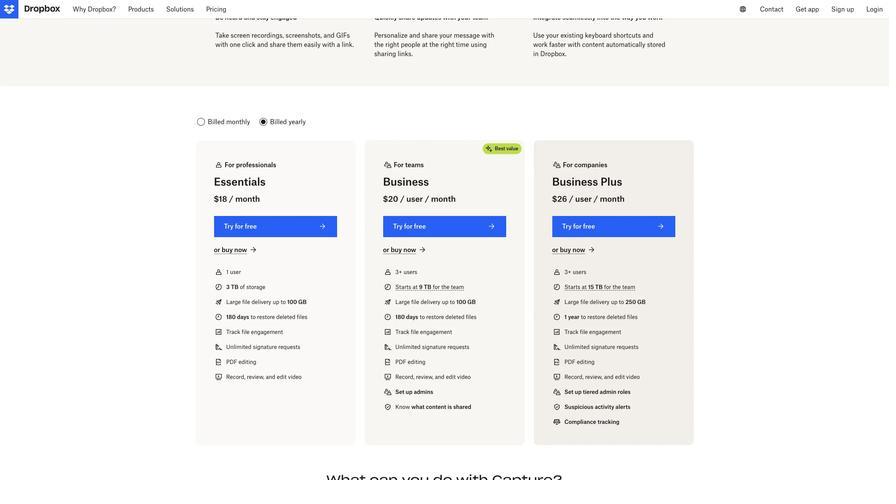 Task type: locate. For each thing, give the bounding box(es) containing it.
1 pdf editing from the left
[[226, 359, 257, 365]]

now
[[234, 246, 247, 254], [404, 246, 416, 254], [573, 246, 586, 254]]

3 track from the left
[[565, 329, 579, 335]]

180 days to restore deleted files
[[226, 314, 308, 320], [396, 314, 477, 320]]

at left 15
[[582, 284, 587, 290]]

unlimited for business plus
[[565, 344, 590, 350]]

days
[[237, 314, 249, 320], [406, 314, 419, 320]]

try for free down $26 / user / month
[[563, 223, 595, 230]]

free down $20 / user / month
[[414, 223, 426, 230]]

with
[[443, 14, 456, 21], [482, 31, 495, 39], [215, 41, 228, 48], [322, 41, 335, 48], [568, 41, 581, 48]]

1 try from the left
[[224, 223, 234, 230]]

2 horizontal spatial files
[[628, 314, 638, 320]]

2 horizontal spatial delivery
[[590, 299, 610, 305]]

3 try for free link from the left
[[553, 216, 676, 237]]

3 or buy now link from the left
[[553, 246, 596, 255]]

tb right 9
[[424, 284, 432, 290]]

2 horizontal spatial editing
[[577, 359, 595, 365]]

1 horizontal spatial files
[[466, 314, 477, 320]]

3 editing from the left
[[577, 359, 595, 365]]

large for business plus
[[565, 299, 579, 305]]

100 for essentials
[[287, 299, 297, 305]]

0 vertical spatial content
[[583, 41, 605, 48]]

2 horizontal spatial tb
[[596, 284, 603, 290]]

days down starts at 9 tb for the team in the bottom of the page
[[406, 314, 419, 320]]

2 or buy now link from the left
[[383, 246, 427, 255]]

year
[[568, 314, 580, 320]]

contact button
[[754, 0, 790, 18]]

use your existing keyboard shortcuts and work faster with content automatically stored in dropbox.
[[534, 31, 666, 58]]

compliance
[[565, 419, 597, 425]]

2 horizontal spatial user
[[576, 194, 592, 204]]

your up faster
[[546, 31, 559, 39]]

0 horizontal spatial share
[[270, 41, 286, 48]]

try for free link for essentials
[[214, 216, 337, 237]]

buy
[[222, 246, 233, 254], [391, 246, 402, 254], [560, 246, 571, 254]]

2 horizontal spatial try
[[563, 223, 572, 230]]

0 horizontal spatial billed
[[208, 118, 225, 126]]

video for business plus
[[627, 374, 640, 380]]

content down keyboard
[[583, 41, 605, 48]]

2 users from the left
[[573, 269, 587, 275]]

deleted for business
[[446, 314, 465, 320]]

restore for business
[[427, 314, 444, 320]]

0 horizontal spatial deleted
[[277, 314, 296, 320]]

tb right '3'
[[231, 284, 239, 290]]

try for free link for business plus
[[553, 216, 676, 237]]

delivery for business plus
[[590, 299, 610, 305]]

1 horizontal spatial record, review, and edit video
[[396, 374, 471, 380]]

record,
[[226, 374, 246, 380], [396, 374, 415, 380], [565, 374, 584, 380]]

2 unlimited from the left
[[396, 344, 421, 350]]

0 horizontal spatial right
[[386, 41, 399, 48]]

2 horizontal spatial unlimited signature requests
[[565, 344, 639, 350]]

9
[[419, 284, 423, 290]]

yearly
[[289, 118, 306, 126]]

0 horizontal spatial engagement
[[251, 329, 283, 335]]

large down starts at 9 tb for the team in the bottom of the page
[[396, 299, 410, 305]]

delivery for essentials
[[252, 299, 271, 305]]

unlimited signature requests for business plus
[[565, 344, 639, 350]]

content
[[583, 41, 605, 48], [426, 404, 447, 410]]

1 or buy now link from the left
[[214, 246, 258, 255]]

2 for from the left
[[394, 161, 404, 169]]

for down $18 / month
[[235, 223, 244, 230]]

1 horizontal spatial engagement
[[420, 329, 452, 335]]

requests
[[279, 344, 300, 350], [448, 344, 470, 350], [617, 344, 639, 350]]

2 or from the left
[[383, 246, 390, 254]]

1 month from the left
[[235, 194, 260, 204]]

try for business plus
[[563, 223, 572, 230]]

0 horizontal spatial or buy now
[[214, 246, 247, 254]]

/
[[229, 194, 234, 204], [400, 194, 405, 204], [425, 194, 429, 204], [569, 194, 574, 204], [594, 194, 598, 204]]

2 requests from the left
[[448, 344, 470, 350]]

1 vertical spatial work
[[534, 41, 548, 48]]

with inside personalize and share your message with the right people at the right time using sharing links.
[[482, 31, 495, 39]]

for down $26 / user / month
[[574, 223, 582, 230]]

0 horizontal spatial unlimited signature requests
[[226, 344, 300, 350]]

set up know
[[396, 389, 405, 395]]

record, review, and edit video for essentials
[[226, 374, 302, 380]]

your inside personalize and share your message with the right people at the right time using sharing links.
[[440, 31, 453, 39]]

2 horizontal spatial try for free
[[563, 223, 595, 230]]

3 deleted from the left
[[607, 314, 626, 320]]

your up message
[[458, 14, 471, 21]]

2 review, from the left
[[416, 374, 434, 380]]

2 horizontal spatial try for free link
[[553, 216, 676, 237]]

video
[[288, 374, 302, 380], [457, 374, 471, 380], [627, 374, 640, 380]]

for up large file delivery up to 250 gb
[[605, 284, 612, 290]]

buy for essentials
[[222, 246, 233, 254]]

1 unlimited signature requests from the left
[[226, 344, 300, 350]]

1 horizontal spatial pdf
[[396, 359, 407, 365]]

at for business plus
[[582, 284, 587, 290]]

with down existing on the right top of the page
[[568, 41, 581, 48]]

large for essentials
[[226, 299, 241, 305]]

know
[[396, 404, 410, 410]]

2 horizontal spatial share
[[422, 31, 438, 39]]

for teams
[[394, 161, 424, 169]]

pdf editing for business plus
[[565, 359, 595, 365]]

business
[[383, 175, 429, 188], [553, 175, 598, 188]]

free down $26 / user / month
[[583, 223, 595, 230]]

large down '3'
[[226, 299, 241, 305]]

2 horizontal spatial your
[[546, 31, 559, 39]]

0 horizontal spatial 1
[[226, 269, 229, 275]]

2 horizontal spatial or buy now link
[[553, 246, 596, 255]]

2 horizontal spatial track file engagement
[[565, 329, 622, 335]]

180 days to restore deleted files for essentials
[[226, 314, 308, 320]]

4 / from the left
[[569, 194, 574, 204]]

3 engagement from the left
[[590, 329, 622, 335]]

2 free from the left
[[414, 223, 426, 230]]

2 / from the left
[[400, 194, 405, 204]]

1 100 from the left
[[287, 299, 297, 305]]

the up large file delivery up to 250 gb
[[613, 284, 621, 290]]

tb for business
[[424, 284, 432, 290]]

users for business
[[404, 269, 418, 275]]

for companies
[[563, 161, 608, 169]]

1 files from the left
[[297, 314, 308, 320]]

3 or from the left
[[553, 246, 559, 254]]

1 up '3'
[[226, 269, 229, 275]]

sign
[[832, 5, 845, 13]]

0 horizontal spatial user
[[230, 269, 241, 275]]

1 gb from the left
[[299, 299, 307, 305]]

2 horizontal spatial or
[[553, 246, 559, 254]]

180 days to restore deleted files down storage
[[226, 314, 308, 320]]

content left is
[[426, 404, 447, 410]]

/ for essentials
[[229, 194, 234, 204]]

2 try for free link from the left
[[383, 216, 506, 237]]

1 now from the left
[[234, 246, 247, 254]]

seamlessly
[[563, 14, 596, 21]]

1 horizontal spatial signature
[[422, 344, 446, 350]]

track for business
[[396, 329, 410, 335]]

3 unlimited from the left
[[565, 344, 590, 350]]

2 horizontal spatial pdf
[[565, 359, 576, 365]]

deleted
[[277, 314, 296, 320], [446, 314, 465, 320], [607, 314, 626, 320]]

contact
[[761, 5, 784, 13]]

1 horizontal spatial for
[[394, 161, 404, 169]]

0 horizontal spatial track file engagement
[[226, 329, 283, 335]]

at left 9
[[413, 284, 418, 290]]

1 horizontal spatial 3+
[[565, 269, 572, 275]]

0 horizontal spatial content
[[426, 404, 447, 410]]

1 business from the left
[[383, 175, 429, 188]]

1 horizontal spatial tb
[[424, 284, 432, 290]]

team right 9
[[451, 284, 464, 290]]

activity
[[595, 404, 615, 410]]

admins
[[414, 389, 434, 395]]

gb for business plus
[[638, 299, 646, 305]]

set
[[396, 389, 405, 395], [565, 389, 574, 395]]

month for business
[[431, 194, 456, 204]]

billed for billed monthly
[[208, 118, 225, 126]]

2 pdf from the left
[[396, 359, 407, 365]]

2 try for free from the left
[[393, 223, 426, 230]]

at
[[422, 41, 428, 48], [413, 284, 418, 290], [582, 284, 587, 290]]

try down $20
[[393, 223, 403, 230]]

1 horizontal spatial restore
[[427, 314, 444, 320]]

3 restore from the left
[[588, 314, 606, 320]]

1 record, from the left
[[226, 374, 246, 380]]

shortcuts
[[614, 31, 641, 39]]

180 for business
[[396, 314, 405, 320]]

or buy now link for essentials
[[214, 246, 258, 255]]

or buy now
[[214, 246, 247, 254], [383, 246, 416, 254], [553, 246, 586, 254]]

and inside the use your existing keyboard shortcuts and work faster with content automatically stored in dropbox.
[[643, 31, 654, 39]]

180 days to restore deleted files down starts at 9 tb for the team in the bottom of the page
[[396, 314, 477, 320]]

1 horizontal spatial at
[[422, 41, 428, 48]]

2 horizontal spatial for
[[563, 161, 573, 169]]

set up the suspicious
[[565, 389, 574, 395]]

1 deleted from the left
[[277, 314, 296, 320]]

engagement
[[251, 329, 283, 335], [420, 329, 452, 335], [590, 329, 622, 335]]

0 horizontal spatial for
[[225, 161, 235, 169]]

review,
[[247, 374, 265, 380], [416, 374, 434, 380], [585, 374, 603, 380]]

0 horizontal spatial users
[[404, 269, 418, 275]]

1 track file engagement from the left
[[226, 329, 283, 335]]

for for business
[[404, 223, 413, 230]]

share inside personalize and share your message with the right people at the right time using sharing links.
[[422, 31, 438, 39]]

tiered
[[583, 389, 599, 395]]

1 left year at the right bottom
[[565, 314, 567, 320]]

days for business
[[406, 314, 419, 320]]

for for business plus
[[574, 223, 582, 230]]

work inside the use your existing keyboard shortcuts and work faster with content automatically stored in dropbox.
[[534, 41, 548, 48]]

pdf editing for business
[[396, 359, 426, 365]]

1 horizontal spatial content
[[583, 41, 605, 48]]

1 unlimited from the left
[[226, 344, 252, 350]]

1 horizontal spatial video
[[457, 374, 471, 380]]

3 / from the left
[[425, 194, 429, 204]]

100 for business
[[457, 299, 466, 305]]

3+ users up starts at 15 tb for the team
[[565, 269, 587, 275]]

2 files from the left
[[466, 314, 477, 320]]

delivery down storage
[[252, 299, 271, 305]]

login
[[867, 5, 883, 13]]

into
[[598, 14, 609, 21]]

you
[[636, 14, 647, 21]]

0 horizontal spatial at
[[413, 284, 418, 290]]

and inside personalize and share your message with the right people at the right time using sharing links.
[[410, 31, 420, 39]]

team for business
[[451, 284, 464, 290]]

2 video from the left
[[457, 374, 471, 380]]

2 horizontal spatial record,
[[565, 374, 584, 380]]

1 buy from the left
[[222, 246, 233, 254]]

billed
[[208, 118, 225, 126], [270, 118, 287, 126]]

with left "a"
[[322, 41, 335, 48]]

2 now from the left
[[404, 246, 416, 254]]

work down use
[[534, 41, 548, 48]]

1 delivery from the left
[[252, 299, 271, 305]]

at right people
[[422, 41, 428, 48]]

1 3+ from the left
[[396, 269, 402, 275]]

unlimited for essentials
[[226, 344, 252, 350]]

engagement for business plus
[[590, 329, 622, 335]]

1 horizontal spatial try
[[393, 223, 403, 230]]

3+ users
[[396, 269, 418, 275], [565, 269, 587, 275]]

0 vertical spatial work
[[648, 14, 663, 21]]

billed yearly
[[270, 118, 306, 126]]

3+ up starts at 15 tb for the team
[[565, 269, 572, 275]]

3 requests from the left
[[617, 344, 639, 350]]

deleted for business plus
[[607, 314, 626, 320]]

record, review, and edit video for business plus
[[565, 374, 640, 380]]

0 horizontal spatial starts
[[396, 284, 411, 290]]

1 horizontal spatial deleted
[[446, 314, 465, 320]]

set for business
[[396, 389, 405, 395]]

1 horizontal spatial large file delivery up to 100 gb
[[396, 299, 476, 305]]

0 horizontal spatial signature
[[253, 344, 277, 350]]

try for free down $18 / month
[[224, 223, 257, 230]]

restore down large file delivery up to 250 gb
[[588, 314, 606, 320]]

3 review, from the left
[[585, 374, 603, 380]]

0 horizontal spatial pdf editing
[[226, 359, 257, 365]]

1 or buy now from the left
[[214, 246, 247, 254]]

1 horizontal spatial user
[[407, 194, 423, 204]]

2 track from the left
[[396, 329, 410, 335]]

signature
[[253, 344, 277, 350], [422, 344, 446, 350], [592, 344, 616, 350]]

2 pdf editing from the left
[[396, 359, 426, 365]]

1 horizontal spatial work
[[648, 14, 663, 21]]

user
[[407, 194, 423, 204], [576, 194, 592, 204], [230, 269, 241, 275]]

1 horizontal spatial try for free link
[[383, 216, 506, 237]]

3+ for business
[[396, 269, 402, 275]]

free down $18 / month
[[245, 223, 257, 230]]

1 horizontal spatial right
[[441, 41, 455, 48]]

for left teams
[[394, 161, 404, 169]]

at inside personalize and share your message with the right people at the right time using sharing links.
[[422, 41, 428, 48]]

large file delivery up to 100 gb down storage
[[226, 299, 307, 305]]

1 engagement from the left
[[251, 329, 283, 335]]

users
[[404, 269, 418, 275], [573, 269, 587, 275]]

1 horizontal spatial buy
[[391, 246, 402, 254]]

3 record, review, and edit video from the left
[[565, 374, 640, 380]]

1 3+ users from the left
[[396, 269, 418, 275]]

restore down starts at 9 tb for the team in the bottom of the page
[[427, 314, 444, 320]]

for for essentials
[[235, 223, 244, 230]]

1 record, review, and edit video from the left
[[226, 374, 302, 380]]

2 horizontal spatial edit
[[615, 374, 625, 380]]

1 horizontal spatial track file engagement
[[396, 329, 452, 335]]

2 record, review, and edit video from the left
[[396, 374, 471, 380]]

for left companies
[[563, 161, 573, 169]]

stored
[[647, 41, 666, 48]]

2 buy from the left
[[391, 246, 402, 254]]

1 horizontal spatial now
[[404, 246, 416, 254]]

restore down storage
[[257, 314, 275, 320]]

0 horizontal spatial pdf
[[226, 359, 237, 365]]

2 set from the left
[[565, 389, 574, 395]]

0 horizontal spatial team
[[451, 284, 464, 290]]

3 now from the left
[[573, 246, 586, 254]]

2 horizontal spatial or buy now
[[553, 246, 586, 254]]

right left the time
[[441, 41, 455, 48]]

1 horizontal spatial requests
[[448, 344, 470, 350]]

1 large file delivery up to 100 gb from the left
[[226, 299, 307, 305]]

1 horizontal spatial users
[[573, 269, 587, 275]]

gb
[[299, 299, 307, 305], [468, 299, 476, 305], [638, 299, 646, 305]]

3 files from the left
[[628, 314, 638, 320]]

billed left the yearly
[[270, 118, 287, 126]]

integrate
[[534, 14, 561, 21]]

3 free from the left
[[583, 223, 595, 230]]

user down the business plus
[[576, 194, 592, 204]]

1 horizontal spatial 180 days to restore deleted files
[[396, 314, 477, 320]]

3 tb from the left
[[596, 284, 603, 290]]

team
[[473, 14, 488, 21], [451, 284, 464, 290], [623, 284, 636, 290]]

3 edit from the left
[[615, 374, 625, 380]]

track file engagement for business plus
[[565, 329, 622, 335]]

users for business plus
[[573, 269, 587, 275]]

business down 'for companies'
[[553, 175, 598, 188]]

share right quickly
[[399, 14, 416, 21]]

0 horizontal spatial edit
[[277, 374, 287, 380]]

0 horizontal spatial unlimited
[[226, 344, 252, 350]]

for right 9
[[433, 284, 440, 290]]

message
[[454, 31, 480, 39]]

0 horizontal spatial try
[[224, 223, 234, 230]]

delivery down starts at 9 tb for the team in the bottom of the page
[[421, 299, 441, 305]]

try for free link
[[214, 216, 337, 237], [383, 216, 506, 237], [553, 216, 676, 237]]

month
[[235, 194, 260, 204], [431, 194, 456, 204], [600, 194, 625, 204]]

try for free down $20 / user / month
[[393, 223, 426, 230]]

1 or from the left
[[214, 246, 220, 254]]

get app button
[[790, 0, 826, 18]]

1 180 from the left
[[226, 314, 236, 320]]

business down for teams at the top of the page
[[383, 175, 429, 188]]

1
[[226, 269, 229, 275], [565, 314, 567, 320]]

2 tb from the left
[[424, 284, 432, 290]]

2 horizontal spatial at
[[582, 284, 587, 290]]

0 horizontal spatial or
[[214, 246, 220, 254]]

2 horizontal spatial review,
[[585, 374, 603, 380]]

1 vertical spatial 1
[[565, 314, 567, 320]]

2 3+ from the left
[[565, 269, 572, 275]]

work right the 'you'
[[648, 14, 663, 21]]

screen
[[231, 31, 250, 39]]

1 horizontal spatial or buy now link
[[383, 246, 427, 255]]

3 buy from the left
[[560, 246, 571, 254]]

review, for business
[[416, 374, 434, 380]]

1 restore from the left
[[257, 314, 275, 320]]

2 100 from the left
[[457, 299, 466, 305]]

2 horizontal spatial video
[[627, 374, 640, 380]]

1 horizontal spatial team
[[473, 14, 488, 21]]

1 horizontal spatial month
[[431, 194, 456, 204]]

5 / from the left
[[594, 194, 598, 204]]

2 unlimited signature requests from the left
[[396, 344, 470, 350]]

3+ up starts at 9 tb for the team in the bottom of the page
[[396, 269, 402, 275]]

3 for from the left
[[563, 161, 573, 169]]

2 right from the left
[[441, 41, 455, 48]]

3 pdf editing from the left
[[565, 359, 595, 365]]

None radio
[[196, 116, 252, 128], [258, 116, 308, 128], [196, 116, 252, 128], [258, 116, 308, 128]]

1 editing from the left
[[239, 359, 257, 365]]

2 horizontal spatial now
[[573, 246, 586, 254]]

large up year at the right bottom
[[565, 299, 579, 305]]

restore for business plus
[[588, 314, 606, 320]]

1 horizontal spatial editing
[[408, 359, 426, 365]]

1 180 days to restore deleted files from the left
[[226, 314, 308, 320]]

0 horizontal spatial record,
[[226, 374, 246, 380]]

link.
[[342, 41, 354, 48]]

keyboard
[[585, 31, 612, 39]]

pdf editing
[[226, 359, 257, 365], [396, 359, 426, 365], [565, 359, 595, 365]]

2 starts from the left
[[565, 284, 581, 290]]

2 editing from the left
[[408, 359, 426, 365]]

tracking
[[598, 419, 620, 425]]

users up starts at 9 tb for the team in the bottom of the page
[[404, 269, 418, 275]]

or buy now for essentials
[[214, 246, 247, 254]]

try for free for business
[[393, 223, 426, 230]]

2 restore from the left
[[427, 314, 444, 320]]

right down personalize
[[386, 41, 399, 48]]

$20
[[383, 194, 399, 204]]

180
[[226, 314, 236, 320], [396, 314, 405, 320]]

1 edit from the left
[[277, 374, 287, 380]]

business for business
[[383, 175, 429, 188]]

3 or buy now from the left
[[553, 246, 586, 254]]

engagement for business
[[420, 329, 452, 335]]

solutions
[[166, 5, 194, 13]]

delivery down starts at 15 tb for the team
[[590, 299, 610, 305]]

try down $18 at left
[[224, 223, 234, 230]]

1 video from the left
[[288, 374, 302, 380]]

starts left 15
[[565, 284, 581, 290]]

1 horizontal spatial unlimited
[[396, 344, 421, 350]]

2 180 days to restore deleted files from the left
[[396, 314, 477, 320]]

0 horizontal spatial large
[[226, 299, 241, 305]]

for
[[225, 161, 235, 169], [394, 161, 404, 169], [563, 161, 573, 169]]

tb right 15
[[596, 284, 603, 290]]

0 horizontal spatial now
[[234, 246, 247, 254]]

work for integrate seamlessly into the way you work
[[648, 14, 663, 21]]

editing
[[239, 359, 257, 365], [408, 359, 426, 365], [577, 359, 595, 365]]

1 try for free from the left
[[224, 223, 257, 230]]

for down $20 / user / month
[[404, 223, 413, 230]]

track file engagement
[[226, 329, 283, 335], [396, 329, 452, 335], [565, 329, 622, 335]]

3 large from the left
[[565, 299, 579, 305]]

2 horizontal spatial record, review, and edit video
[[565, 374, 640, 380]]

1 large from the left
[[226, 299, 241, 305]]

work
[[648, 14, 663, 21], [534, 41, 548, 48]]

editing for business
[[408, 359, 426, 365]]

2 track file engagement from the left
[[396, 329, 452, 335]]

1 billed from the left
[[208, 118, 225, 126]]

edit for essentials
[[277, 374, 287, 380]]

of
[[240, 284, 245, 290]]

share down updates
[[422, 31, 438, 39]]

3 try from the left
[[563, 223, 572, 230]]

2 horizontal spatial large
[[565, 299, 579, 305]]

gb for essentials
[[299, 299, 307, 305]]

starts left 9
[[396, 284, 411, 290]]

way
[[622, 14, 634, 21]]

2 horizontal spatial buy
[[560, 246, 571, 254]]

user right $20
[[407, 194, 423, 204]]

sign up
[[832, 5, 855, 13]]

unlimited
[[226, 344, 252, 350], [396, 344, 421, 350], [565, 344, 590, 350]]

at for business
[[413, 284, 418, 290]]

1 horizontal spatial free
[[414, 223, 426, 230]]

large file delivery up to 100 gb down starts at 9 tb for the team in the bottom of the page
[[396, 299, 476, 305]]

2 days from the left
[[406, 314, 419, 320]]

with up using
[[482, 31, 495, 39]]

1 users from the left
[[404, 269, 418, 275]]

with right updates
[[443, 14, 456, 21]]

quickly
[[375, 14, 397, 21]]

share down 'recordings,'
[[270, 41, 286, 48]]

team up message
[[473, 14, 488, 21]]

editing for essentials
[[239, 359, 257, 365]]

updates
[[417, 14, 442, 21]]

users up starts at 15 tb for the team
[[573, 269, 587, 275]]

restore for essentials
[[257, 314, 275, 320]]

3+ users up starts at 9 tb for the team in the bottom of the page
[[396, 269, 418, 275]]

2 delivery from the left
[[421, 299, 441, 305]]

requests for essentials
[[279, 344, 300, 350]]

3 track file engagement from the left
[[565, 329, 622, 335]]

your left message
[[440, 31, 453, 39]]

2 horizontal spatial deleted
[[607, 314, 626, 320]]

2 horizontal spatial pdf editing
[[565, 359, 595, 365]]

2 180 from the left
[[396, 314, 405, 320]]

1 requests from the left
[[279, 344, 300, 350]]

2 edit from the left
[[446, 374, 456, 380]]

team up 250
[[623, 284, 636, 290]]

3 video from the left
[[627, 374, 640, 380]]

2 horizontal spatial requests
[[617, 344, 639, 350]]

track for business plus
[[565, 329, 579, 335]]

3+ users for business plus
[[565, 269, 587, 275]]

2 large file delivery up to 100 gb from the left
[[396, 299, 476, 305]]

2 try from the left
[[393, 223, 403, 230]]

days down of
[[237, 314, 249, 320]]

or buy now link for business
[[383, 246, 427, 255]]

pdf editing for essentials
[[226, 359, 257, 365]]

billed left monthly
[[208, 118, 225, 126]]

signature for essentials
[[253, 344, 277, 350]]

1 horizontal spatial unlimited signature requests
[[396, 344, 470, 350]]

1 pdf from the left
[[226, 359, 237, 365]]

1 horizontal spatial delivery
[[421, 299, 441, 305]]

try down $26
[[563, 223, 572, 230]]

for up essentials on the top of page
[[225, 161, 235, 169]]

2 horizontal spatial signature
[[592, 344, 616, 350]]

track
[[226, 329, 240, 335], [396, 329, 410, 335], [565, 329, 579, 335]]

1 horizontal spatial review,
[[416, 374, 434, 380]]

user up of
[[230, 269, 241, 275]]

for
[[235, 223, 244, 230], [404, 223, 413, 230], [574, 223, 582, 230], [433, 284, 440, 290], [605, 284, 612, 290]]

3+ for business plus
[[565, 269, 572, 275]]

signature for business plus
[[592, 344, 616, 350]]

2 vertical spatial share
[[270, 41, 286, 48]]

1 horizontal spatial 1
[[565, 314, 567, 320]]

1 horizontal spatial record,
[[396, 374, 415, 380]]

take screen recordings, screenshots, and gifs with one click and share them easily with a link.
[[215, 31, 354, 48]]

buy for business plus
[[560, 246, 571, 254]]



Task type: describe. For each thing, give the bounding box(es) containing it.
files for business
[[466, 314, 477, 320]]

pricing link
[[200, 0, 233, 18]]

now for essentials
[[234, 246, 247, 254]]

content inside the use your existing keyboard shortcuts and work faster with content automatically stored in dropbox.
[[583, 41, 605, 48]]

existing
[[561, 31, 584, 39]]

try for free link for business
[[383, 216, 506, 237]]

now for business
[[404, 246, 416, 254]]

large file delivery up to 250 gb
[[565, 299, 646, 305]]

roles
[[618, 389, 631, 395]]

$18
[[214, 194, 227, 204]]

$26
[[553, 194, 567, 204]]

know what content is shared
[[396, 404, 472, 410]]

1 tb from the left
[[231, 284, 239, 290]]

value
[[507, 146, 519, 152]]

share inside take screen recordings, screenshots, and gifs with one click and share them easily with a link.
[[270, 41, 286, 48]]

free for essentials
[[245, 223, 257, 230]]

or buy now for business
[[383, 246, 416, 254]]

user for business
[[407, 194, 423, 204]]

them
[[287, 41, 303, 48]]

plus
[[601, 175, 623, 188]]

shared
[[454, 404, 472, 410]]

large file delivery up to 100 gb for business
[[396, 299, 476, 305]]

recordings,
[[252, 31, 284, 39]]

integrate seamlessly into the way you work
[[534, 14, 663, 21]]

team for business plus
[[623, 284, 636, 290]]

one
[[230, 41, 241, 48]]

user for business plus
[[576, 194, 592, 204]]

be
[[215, 14, 224, 21]]

admin
[[600, 389, 617, 395]]

click
[[242, 41, 256, 48]]

unlimited signature requests for essentials
[[226, 344, 300, 350]]

engaged
[[271, 14, 297, 21]]

1 for 1 user
[[226, 269, 229, 275]]

be heard and stay engaged
[[215, 14, 297, 21]]

the right 9
[[442, 284, 450, 290]]

the right into
[[611, 14, 621, 21]]

essentials
[[214, 175, 266, 188]]

starts at 15 tb for the team
[[565, 284, 636, 290]]

dropbox?
[[88, 5, 116, 13]]

1 right from the left
[[386, 41, 399, 48]]

easily
[[304, 41, 321, 48]]

products
[[128, 5, 154, 13]]

track file engagement for essentials
[[226, 329, 283, 335]]

engagement for essentials
[[251, 329, 283, 335]]

take
[[215, 31, 229, 39]]

$20 / user / month
[[383, 194, 456, 204]]

dropbox.
[[541, 50, 567, 58]]

or for business
[[383, 246, 390, 254]]

now for business plus
[[573, 246, 586, 254]]

using
[[471, 41, 487, 48]]

/ for business plus
[[569, 194, 574, 204]]

companies
[[575, 161, 608, 169]]

billed monthly
[[208, 118, 250, 126]]

in
[[534, 50, 539, 58]]

try for free for business plus
[[563, 223, 595, 230]]

sharing
[[375, 50, 396, 58]]

signature for business
[[422, 344, 446, 350]]

tb for business plus
[[596, 284, 603, 290]]

the right people
[[430, 41, 439, 48]]

review, for business plus
[[585, 374, 603, 380]]

professionals
[[236, 161, 276, 169]]

unlimited signature requests for business
[[396, 344, 470, 350]]

1 user
[[226, 269, 241, 275]]

personalize and share your message with the right people at the right time using sharing links.
[[375, 31, 495, 58]]

or buy now for business plus
[[553, 246, 586, 254]]

1 for 1 year to restore deleted files
[[565, 314, 567, 320]]

set for business plus
[[565, 389, 574, 395]]

login link
[[861, 0, 890, 18]]

delivery for business
[[421, 299, 441, 305]]

pricing
[[206, 5, 227, 13]]

teams
[[405, 161, 424, 169]]

compliance tracking
[[565, 419, 620, 425]]

record, for essentials
[[226, 374, 246, 380]]

use
[[534, 31, 545, 39]]

a
[[337, 41, 340, 48]]

alerts
[[616, 404, 631, 410]]

pdf for business plus
[[565, 359, 576, 365]]

try for free for essentials
[[224, 223, 257, 230]]

screenshots,
[[286, 31, 322, 39]]

sign up link
[[826, 0, 861, 18]]

track for essentials
[[226, 329, 240, 335]]

or for business plus
[[553, 246, 559, 254]]

stay
[[257, 14, 269, 21]]

faster
[[550, 41, 566, 48]]

suspicious activity alerts
[[565, 404, 631, 410]]

why dropbox?
[[73, 5, 116, 13]]

$18 / month
[[214, 194, 260, 204]]

review, for essentials
[[247, 374, 265, 380]]

3
[[226, 284, 230, 290]]

business for business plus
[[553, 175, 598, 188]]

get app
[[796, 5, 820, 13]]

15
[[589, 284, 594, 290]]

pdf for essentials
[[226, 359, 237, 365]]

$26 / user / month
[[553, 194, 625, 204]]

products button
[[122, 0, 160, 18]]

time
[[456, 41, 469, 48]]

heard
[[225, 14, 242, 21]]

the up sharing
[[375, 41, 384, 48]]

app
[[809, 5, 820, 13]]

days for essentials
[[237, 314, 249, 320]]

for for business plus
[[563, 161, 573, 169]]

is
[[448, 404, 452, 410]]

or buy now link for business plus
[[553, 246, 596, 255]]

get
[[796, 5, 807, 13]]

suspicious
[[565, 404, 594, 410]]

180 days to restore deleted files for business
[[396, 314, 477, 320]]

files for essentials
[[297, 314, 308, 320]]

gifs
[[336, 31, 350, 39]]

free for business
[[414, 223, 426, 230]]

links.
[[398, 50, 413, 58]]

free for business plus
[[583, 223, 595, 230]]

record, review, and edit video for business
[[396, 374, 471, 380]]

with down take at the top left of the page
[[215, 41, 228, 48]]

record, for business
[[396, 374, 415, 380]]

or for essentials
[[214, 246, 220, 254]]

1 horizontal spatial share
[[399, 14, 416, 21]]

starts for business
[[396, 284, 411, 290]]

requests for business
[[448, 344, 470, 350]]

pdf for business
[[396, 359, 407, 365]]

people
[[401, 41, 421, 48]]

180 for essentials
[[226, 314, 236, 320]]

monthly
[[226, 118, 250, 126]]

set up tiered admin roles
[[565, 389, 631, 395]]

starts for business plus
[[565, 284, 581, 290]]

gb for business
[[468, 299, 476, 305]]

solutions button
[[160, 0, 200, 18]]

work for use your existing keyboard shortcuts and work faster with content automatically stored in dropbox.
[[534, 41, 548, 48]]

for for essentials
[[225, 161, 235, 169]]

automatically
[[606, 41, 646, 48]]

1 vertical spatial content
[[426, 404, 447, 410]]

track file engagement for business
[[396, 329, 452, 335]]

try for essentials
[[224, 223, 234, 230]]

editing for business plus
[[577, 359, 595, 365]]

buy for business
[[391, 246, 402, 254]]

1 horizontal spatial your
[[458, 14, 471, 21]]

personalize
[[375, 31, 408, 39]]

record, for business plus
[[565, 374, 584, 380]]

deleted for essentials
[[277, 314, 296, 320]]

your inside the use your existing keyboard shortcuts and work faster with content automatically stored in dropbox.
[[546, 31, 559, 39]]

edit for business plus
[[615, 374, 625, 380]]

starts at 9 tb for the team
[[396, 284, 464, 290]]

business plus
[[553, 175, 623, 188]]

large file delivery up to 100 gb for essentials
[[226, 299, 307, 305]]

why
[[73, 5, 86, 13]]

for for business
[[394, 161, 404, 169]]

best value
[[495, 146, 519, 152]]

3+ users for business
[[396, 269, 418, 275]]

with inside the use your existing keyboard shortcuts and work faster with content automatically stored in dropbox.
[[568, 41, 581, 48]]

billed for billed yearly
[[270, 118, 287, 126]]

large for business
[[396, 299, 410, 305]]

video for business
[[457, 374, 471, 380]]

storage
[[247, 284, 266, 290]]

what
[[412, 404, 425, 410]]



Task type: vqa. For each thing, say whether or not it's contained in the screenshot.
the Folder, Old documents 'row'
no



